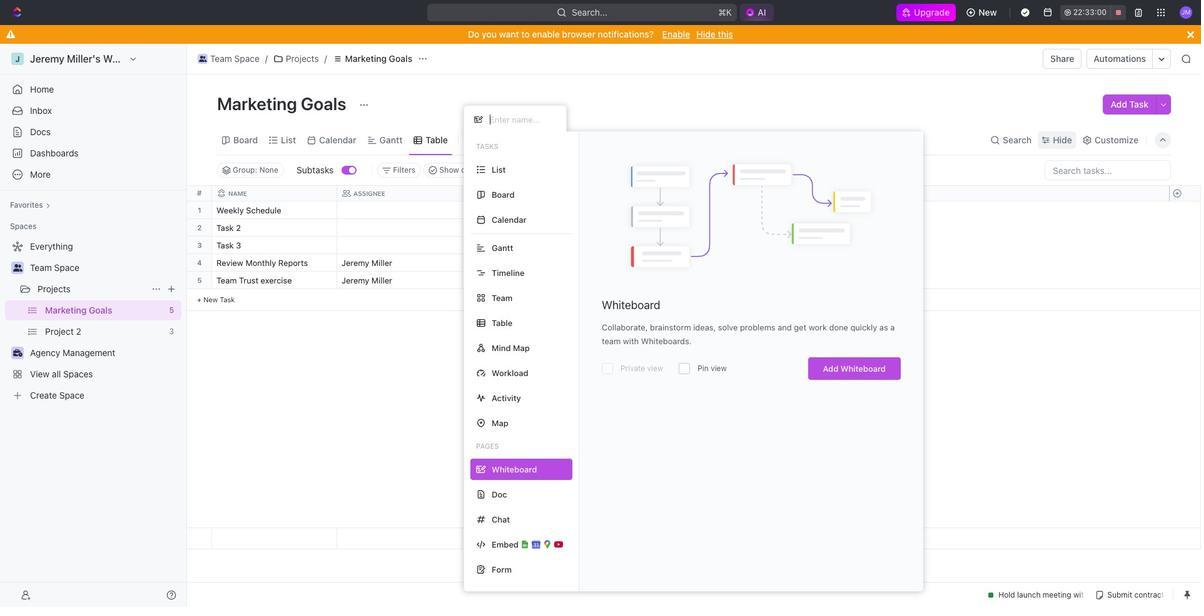 Task type: locate. For each thing, give the bounding box(es) containing it.
2 jeremy miller from the top
[[342, 275, 392, 285]]

0 vertical spatial jeremy miller
[[342, 258, 392, 268]]

reports
[[278, 258, 308, 268]]

1 jeremy from the top
[[342, 258, 370, 268]]

quickly
[[851, 322, 878, 332]]

add for add task
[[1112, 99, 1128, 110]]

hide left this at the right
[[697, 29, 716, 39]]

to do cell
[[463, 237, 588, 254]]

view right the pin
[[711, 364, 727, 373]]

0 horizontal spatial marketing
[[217, 93, 297, 114]]

add up customize
[[1112, 99, 1128, 110]]

space
[[235, 53, 260, 64], [54, 262, 79, 273]]

ideas,
[[694, 322, 716, 332]]

in progress cell for review monthly reports
[[463, 254, 588, 271]]

4 in progress from the top
[[470, 277, 517, 285]]

1 horizontal spatial hide
[[1054, 134, 1073, 145]]

inbox link
[[5, 101, 182, 121]]

upgrade
[[915, 7, 950, 18]]

0 vertical spatial gantt
[[380, 134, 403, 145]]

2 right ‎task
[[236, 223, 241, 233]]

1 horizontal spatial marketing
[[345, 53, 387, 64]]

view
[[480, 134, 500, 145]]

timeline
[[492, 268, 525, 278]]

gantt left the table link
[[380, 134, 403, 145]]

projects link
[[270, 51, 322, 66], [38, 279, 146, 299]]

you
[[482, 29, 497, 39]]

collaborate, brainstorm ideas, solve problems and get work done quickly as a team with whiteboards.
[[602, 322, 895, 346]]

jeremy
[[342, 258, 370, 268], [342, 275, 370, 285]]

marketing goals
[[345, 53, 413, 64], [217, 93, 350, 114]]

⌘k
[[719, 7, 733, 18]]

0 horizontal spatial projects link
[[38, 279, 146, 299]]

view
[[648, 364, 664, 373], [711, 364, 727, 373]]

0 horizontal spatial to
[[470, 242, 480, 250]]

in for weekly schedule
[[470, 207, 477, 215]]

in progress for weekly schedule
[[470, 207, 517, 215]]

normal priority element
[[711, 202, 834, 221]]

2 down 1
[[198, 223, 202, 232]]

add down done at the bottom right of the page
[[824, 364, 839, 374]]

new for new
[[979, 7, 998, 18]]

1 in progress cell from the top
[[463, 202, 588, 218]]

new task
[[204, 295, 235, 304]]

in
[[470, 207, 477, 215], [470, 224, 477, 232], [470, 259, 477, 267], [470, 277, 477, 285]]

1 horizontal spatial list
[[492, 164, 506, 174]]

doc
[[492, 489, 507, 499]]

private
[[621, 364, 646, 373]]

calendar up to do cell
[[492, 214, 527, 224]]

new
[[979, 7, 998, 18], [204, 295, 218, 304]]

1 horizontal spatial team space
[[210, 53, 260, 64]]

collaborate,
[[602, 322, 648, 332]]

1 in progress from the top
[[470, 207, 517, 215]]

1 horizontal spatial user group image
[[199, 56, 207, 62]]

2 view from the left
[[711, 364, 727, 373]]

tree containing team space
[[5, 237, 182, 406]]

calendar
[[319, 134, 357, 145], [492, 214, 527, 224]]

jeremy miller cell
[[337, 254, 463, 271], [337, 272, 463, 289]]

press space to select this row. row containing weekly schedule
[[212, 202, 838, 221]]

add
[[1112, 99, 1128, 110], [824, 364, 839, 374]]

weekly schedule
[[217, 205, 281, 215]]

1 horizontal spatial space
[[235, 53, 260, 64]]

1 horizontal spatial view
[[711, 364, 727, 373]]

0 horizontal spatial team space link
[[30, 258, 179, 278]]

2 in progress from the top
[[470, 224, 517, 232]]

0 horizontal spatial map
[[492, 418, 509, 428]]

1 horizontal spatial whiteboard
[[841, 364, 886, 374]]

space inside sidebar navigation
[[54, 262, 79, 273]]

1 vertical spatial table
[[492, 318, 513, 328]]

task down ‎task
[[217, 240, 234, 250]]

0 vertical spatial list
[[281, 134, 296, 145]]

3
[[236, 240, 241, 250], [197, 241, 202, 249]]

0 vertical spatial goals
[[389, 53, 413, 64]]

list right the closed
[[492, 164, 506, 174]]

2 vertical spatial task
[[220, 295, 235, 304]]

task up customize
[[1130, 99, 1149, 110]]

press space to select this row. row containing task 3
[[212, 237, 838, 256]]

0 horizontal spatial user group image
[[13, 264, 22, 272]]

1 vertical spatial team space
[[30, 262, 79, 273]]

1 jeremy miller cell from the top
[[337, 254, 463, 271]]

2 inside "1 2 3 4 5"
[[198, 223, 202, 232]]

3 in progress cell from the top
[[463, 254, 588, 271]]

to
[[522, 29, 530, 39], [470, 242, 480, 250]]

0 vertical spatial miller
[[372, 258, 392, 268]]

row
[[212, 186, 838, 202]]

1 vertical spatial add
[[824, 364, 839, 374]]

0 horizontal spatial calendar
[[319, 134, 357, 145]]

task inside the press space to select this row. row
[[217, 240, 234, 250]]

press space to select this row. row containing 4
[[187, 254, 212, 272]]

0 vertical spatial board
[[234, 134, 258, 145]]

hide right search
[[1054, 134, 1073, 145]]

in progress cell
[[463, 202, 588, 218], [463, 219, 588, 236], [463, 254, 588, 271], [463, 272, 588, 289]]

1 vertical spatial hide
[[1054, 134, 1073, 145]]

1 progress from the top
[[479, 207, 517, 215]]

0 horizontal spatial view
[[648, 364, 664, 373]]

whiteboard down quickly
[[841, 364, 886, 374]]

1 vertical spatial board
[[492, 189, 515, 199]]

1 miller from the top
[[372, 258, 392, 268]]

2 inside the press space to select this row. row
[[236, 223, 241, 233]]

2 / from the left
[[325, 53, 327, 64]]

table up mind
[[492, 318, 513, 328]]

22:33:00
[[1074, 8, 1107, 17]]

0 vertical spatial whiteboard
[[602, 299, 661, 312]]

table up show
[[426, 134, 448, 145]]

2 in from the top
[[470, 224, 477, 232]]

subtasks
[[297, 165, 334, 175]]

in progress cell for weekly schedule
[[463, 202, 588, 218]]

1 horizontal spatial add
[[1112, 99, 1128, 110]]

2 for 1
[[198, 223, 202, 232]]

press space to select this row. row
[[187, 202, 212, 219], [212, 202, 838, 221], [187, 219, 212, 237], [212, 219, 838, 239], [187, 237, 212, 254], [212, 237, 838, 256], [187, 254, 212, 272], [212, 254, 838, 272], [187, 272, 212, 289], [212, 272, 838, 289], [212, 528, 838, 550]]

1 horizontal spatial team space link
[[195, 51, 263, 66]]

to right want
[[522, 29, 530, 39]]

press space to select this row. row containing 2
[[187, 219, 212, 237]]

1 vertical spatial calendar
[[492, 214, 527, 224]]

1 vertical spatial gantt
[[492, 243, 514, 253]]

goals
[[389, 53, 413, 64], [301, 93, 347, 114]]

new right upgrade on the right of the page
[[979, 7, 998, 18]]

1 vertical spatial projects
[[38, 284, 71, 294]]

form
[[492, 564, 512, 574]]

monthly
[[246, 258, 276, 268]]

row group
[[187, 202, 212, 311], [212, 202, 838, 311], [1170, 202, 1201, 311], [1170, 528, 1201, 549]]

1 horizontal spatial 3
[[236, 240, 241, 250]]

1 in from the top
[[470, 207, 477, 215]]

0 vertical spatial marketing
[[345, 53, 387, 64]]

1 horizontal spatial table
[[492, 318, 513, 328]]

press space to select this row. row containing 5
[[187, 272, 212, 289]]

/
[[265, 53, 268, 64], [325, 53, 327, 64]]

list link
[[279, 131, 296, 149]]

0 horizontal spatial add
[[824, 364, 839, 374]]

3 in from the top
[[470, 259, 477, 267]]

0 horizontal spatial new
[[204, 295, 218, 304]]

pin view
[[698, 364, 727, 373]]

0 vertical spatial team space link
[[195, 51, 263, 66]]

private view
[[621, 364, 664, 373]]

4 progress from the top
[[479, 277, 517, 285]]

1 horizontal spatial to
[[522, 29, 530, 39]]

map down activity
[[492, 418, 509, 428]]

0 horizontal spatial board
[[234, 134, 258, 145]]

0 horizontal spatial gantt
[[380, 134, 403, 145]]

this
[[718, 29, 734, 39]]

new inside 'button'
[[979, 7, 998, 18]]

1 vertical spatial new
[[204, 295, 218, 304]]

row group containing 1 2 3 4 5
[[187, 202, 212, 311]]

table
[[426, 134, 448, 145], [492, 318, 513, 328]]

0 vertical spatial space
[[235, 53, 260, 64]]

dashboards link
[[5, 143, 182, 163]]

1 vertical spatial goals
[[301, 93, 347, 114]]

2 jeremy miller cell from the top
[[337, 272, 463, 289]]

0 vertical spatial table
[[426, 134, 448, 145]]

user group image
[[199, 56, 207, 62], [13, 264, 22, 272]]

0 vertical spatial jeremy miller cell
[[337, 254, 463, 271]]

0 horizontal spatial table
[[426, 134, 448, 145]]

0 vertical spatial jeremy
[[342, 258, 370, 268]]

gantt up timeline
[[492, 243, 514, 253]]

solve
[[719, 322, 738, 332]]

subtasks button
[[292, 160, 342, 180]]

team inside sidebar navigation
[[30, 262, 52, 273]]

dashboards
[[30, 148, 79, 158]]

progress for team trust exercise
[[479, 277, 517, 285]]

1 horizontal spatial 2
[[236, 223, 241, 233]]

task for add task
[[1130, 99, 1149, 110]]

0 vertical spatial new
[[979, 7, 998, 18]]

tree
[[5, 237, 182, 406]]

1 vertical spatial user group image
[[13, 264, 22, 272]]

new down the review
[[204, 295, 218, 304]]

team
[[210, 53, 232, 64], [30, 262, 52, 273], [217, 275, 237, 285], [492, 293, 513, 303]]

to left do on the left top of the page
[[470, 242, 480, 250]]

4 in progress cell from the top
[[463, 272, 588, 289]]

automations
[[1095, 53, 1147, 64]]

0 horizontal spatial space
[[54, 262, 79, 273]]

weekly
[[217, 205, 244, 215]]

0 horizontal spatial /
[[265, 53, 268, 64]]

do you want to enable browser notifications? enable hide this
[[468, 29, 734, 39]]

0 horizontal spatial projects
[[38, 284, 71, 294]]

1 vertical spatial miller
[[372, 275, 392, 285]]

in progress
[[470, 207, 517, 215], [470, 224, 517, 232], [470, 259, 517, 267], [470, 277, 517, 285]]

add whiteboard
[[824, 364, 886, 374]]

press space to select this row. row containing ‎task 2
[[212, 219, 838, 239]]

row group containing weekly schedule
[[212, 202, 838, 311]]

0 horizontal spatial 2
[[198, 223, 202, 232]]

1 horizontal spatial projects link
[[270, 51, 322, 66]]

2 jeremy from the top
[[342, 275, 370, 285]]

Enter name... field
[[489, 114, 557, 125]]

in progress cell for ‎task 2
[[463, 219, 588, 236]]

miller for exercise
[[372, 275, 392, 285]]

in progress for team trust exercise
[[470, 277, 517, 285]]

1 vertical spatial to
[[470, 242, 480, 250]]

0 vertical spatial calendar
[[319, 134, 357, 145]]

cell
[[337, 202, 463, 218], [588, 202, 713, 218], [337, 219, 463, 236], [588, 219, 713, 236], [337, 237, 463, 254], [588, 237, 713, 254], [588, 254, 713, 271], [713, 254, 838, 271], [588, 272, 713, 289], [713, 272, 838, 289], [588, 528, 713, 549], [713, 528, 838, 549]]

grid containing weekly schedule
[[187, 186, 1202, 550]]

marketing
[[345, 53, 387, 64], [217, 93, 297, 114]]

team space link
[[195, 51, 263, 66], [30, 258, 179, 278]]

grid
[[187, 186, 1202, 550]]

show closed button
[[424, 163, 491, 178]]

1 jeremy miller from the top
[[342, 258, 392, 268]]

2 progress from the top
[[479, 224, 517, 232]]

1 horizontal spatial /
[[325, 53, 327, 64]]

0 horizontal spatial team space
[[30, 262, 79, 273]]

1 view from the left
[[648, 364, 664, 373]]

hide inside dropdown button
[[1054, 134, 1073, 145]]

task inside button
[[1130, 99, 1149, 110]]

0 vertical spatial user group image
[[199, 56, 207, 62]]

new for new task
[[204, 295, 218, 304]]

1 vertical spatial jeremy miller cell
[[337, 272, 463, 289]]

whiteboards.
[[642, 336, 692, 346]]

1 vertical spatial marketing goals
[[217, 93, 350, 114]]

to inside to do cell
[[470, 242, 480, 250]]

press space to select this row. row containing 1
[[187, 202, 212, 219]]

1 vertical spatial space
[[54, 262, 79, 273]]

marketing goals link
[[330, 51, 416, 66]]

in for team trust exercise
[[470, 277, 477, 285]]

jeremy miller for review monthly reports
[[342, 258, 392, 268]]

in for ‎task 2
[[470, 224, 477, 232]]

add inside button
[[1112, 99, 1128, 110]]

0 vertical spatial add
[[1112, 99, 1128, 110]]

gantt link
[[377, 131, 403, 149]]

view right private
[[648, 364, 664, 373]]

0 vertical spatial map
[[513, 343, 530, 353]]

1 vertical spatial task
[[217, 240, 234, 250]]

hide
[[697, 29, 716, 39], [1054, 134, 1073, 145]]

list up 'subtasks' button
[[281, 134, 296, 145]]

2 in progress cell from the top
[[463, 219, 588, 236]]

calendar up 'subtasks' button
[[319, 134, 357, 145]]

1 horizontal spatial projects
[[286, 53, 319, 64]]

1 vertical spatial jeremy
[[342, 275, 370, 285]]

1 vertical spatial projects link
[[38, 279, 146, 299]]

3 in progress from the top
[[470, 259, 517, 267]]

task
[[1130, 99, 1149, 110], [217, 240, 234, 250], [220, 295, 235, 304]]

0 vertical spatial hide
[[697, 29, 716, 39]]

board left list link
[[234, 134, 258, 145]]

1 vertical spatial whiteboard
[[841, 364, 886, 374]]

task down team trust exercise
[[220, 295, 235, 304]]

1 horizontal spatial goals
[[389, 53, 413, 64]]

1 vertical spatial jeremy miller
[[342, 275, 392, 285]]

projects inside sidebar navigation
[[38, 284, 71, 294]]

0 vertical spatial to
[[522, 29, 530, 39]]

map right mind
[[513, 343, 530, 353]]

1 vertical spatial list
[[492, 164, 506, 174]]

task for new task
[[220, 295, 235, 304]]

2 miller from the top
[[372, 275, 392, 285]]

with
[[623, 336, 639, 346]]

0 horizontal spatial 3
[[197, 241, 202, 249]]

3 progress from the top
[[479, 259, 517, 267]]

1 vertical spatial map
[[492, 418, 509, 428]]

3 up the review
[[236, 240, 241, 250]]

pin
[[698, 364, 709, 373]]

in progress cell for team trust exercise
[[463, 272, 588, 289]]

4 in from the top
[[470, 277, 477, 285]]

search button
[[987, 131, 1036, 149]]

search...
[[572, 7, 608, 18]]

3 up the '4'
[[197, 241, 202, 249]]

1 horizontal spatial new
[[979, 7, 998, 18]]

share button
[[1044, 49, 1083, 69]]

board down tasks
[[492, 189, 515, 199]]

whiteboard
[[602, 299, 661, 312], [841, 364, 886, 374]]

0 vertical spatial task
[[1130, 99, 1149, 110]]

whiteboard up the collaborate,
[[602, 299, 661, 312]]



Task type: describe. For each thing, give the bounding box(es) containing it.
progress for ‎task 2
[[479, 224, 517, 232]]

22:33:00 button
[[1061, 5, 1127, 20]]

and
[[778, 322, 792, 332]]

board link
[[231, 131, 258, 149]]

view button
[[464, 125, 505, 155]]

customize
[[1095, 134, 1139, 145]]

1 horizontal spatial map
[[513, 343, 530, 353]]

home link
[[5, 80, 182, 100]]

mind map
[[492, 343, 530, 353]]

miller for reports
[[372, 258, 392, 268]]

sidebar navigation
[[0, 44, 187, 607]]

tasks
[[476, 142, 499, 150]]

in progress for review monthly reports
[[470, 259, 517, 267]]

show closed
[[440, 165, 485, 175]]

review monthly reports
[[217, 258, 308, 268]]

workload
[[492, 368, 529, 378]]

0 vertical spatial marketing goals
[[345, 53, 413, 64]]

customize button
[[1079, 131, 1143, 149]]

jeremy for team trust exercise
[[342, 275, 370, 285]]

user group image inside sidebar navigation
[[13, 264, 22, 272]]

0 horizontal spatial whiteboard
[[602, 299, 661, 312]]

exercise
[[261, 275, 292, 285]]

do
[[468, 29, 480, 39]]

0 vertical spatial projects
[[286, 53, 319, 64]]

calendar inside "link"
[[319, 134, 357, 145]]

docs
[[30, 126, 51, 137]]

jeremy for review monthly reports
[[342, 258, 370, 268]]

view button
[[464, 131, 505, 149]]

add task button
[[1104, 95, 1157, 115]]

1 horizontal spatial gantt
[[492, 243, 514, 253]]

0 vertical spatial team space
[[210, 53, 260, 64]]

view for pin view
[[711, 364, 727, 373]]

enable
[[532, 29, 560, 39]]

calendar link
[[317, 131, 357, 149]]

upgrade link
[[897, 4, 957, 21]]

‎task
[[217, 223, 234, 233]]

1 2 3 4 5
[[197, 206, 202, 284]]

jeremy miller cell for team trust exercise
[[337, 272, 463, 289]]

done
[[830, 322, 849, 332]]

problems
[[741, 322, 776, 332]]

search
[[1004, 134, 1032, 145]]

as
[[880, 322, 889, 332]]

user group image inside team space link
[[199, 56, 207, 62]]

5
[[197, 276, 202, 284]]

add task
[[1112, 99, 1149, 110]]

to do
[[470, 242, 492, 250]]

1
[[198, 206, 201, 214]]

closed
[[462, 165, 485, 175]]

3 inside the press space to select this row. row
[[236, 240, 241, 250]]

a
[[891, 322, 895, 332]]

press space to select this row. row containing team trust exercise
[[212, 272, 838, 289]]

do
[[482, 242, 492, 250]]

hide button
[[1039, 131, 1077, 149]]

chat
[[492, 514, 510, 524]]

favorites button
[[5, 198, 56, 213]]

table link
[[423, 131, 448, 149]]

in for review monthly reports
[[470, 259, 477, 267]]

favorites
[[10, 200, 43, 210]]

1 / from the left
[[265, 53, 268, 64]]

3 inside "1 2 3 4 5"
[[197, 241, 202, 249]]

review
[[217, 258, 243, 268]]

jeremy miller for team trust exercise
[[342, 275, 392, 285]]

1 vertical spatial marketing
[[217, 93, 297, 114]]

mind
[[492, 343, 511, 353]]

enable
[[663, 29, 691, 39]]

task 3
[[217, 240, 241, 250]]

0 vertical spatial projects link
[[270, 51, 322, 66]]

trust
[[239, 275, 259, 285]]

0 horizontal spatial list
[[281, 134, 296, 145]]

activity
[[492, 393, 521, 403]]

1 vertical spatial team space link
[[30, 258, 179, 278]]

team space inside sidebar navigation
[[30, 262, 79, 273]]

press space to select this row. row containing 3
[[187, 237, 212, 254]]

view for private view
[[648, 364, 664, 373]]

#
[[197, 188, 202, 198]]

team inside the press space to select this row. row
[[217, 275, 237, 285]]

new button
[[962, 3, 1005, 23]]

share
[[1051, 53, 1075, 64]]

browser
[[562, 29, 596, 39]]

spaces
[[10, 222, 37, 231]]

notifications?
[[598, 29, 654, 39]]

pages
[[476, 442, 499, 450]]

schedule
[[246, 205, 281, 215]]

docs link
[[5, 122, 182, 142]]

Search tasks... text field
[[1046, 161, 1171, 180]]

1 horizontal spatial calendar
[[492, 214, 527, 224]]

0 horizontal spatial goals
[[301, 93, 347, 114]]

0 horizontal spatial hide
[[697, 29, 716, 39]]

work
[[809, 322, 828, 332]]

2 for ‎task
[[236, 223, 241, 233]]

team trust exercise
[[217, 275, 292, 285]]

want
[[499, 29, 519, 39]]

in progress for ‎task 2
[[470, 224, 517, 232]]

gantt inside gantt link
[[380, 134, 403, 145]]

add for add whiteboard
[[824, 364, 839, 374]]

inbox
[[30, 105, 52, 116]]

automations button
[[1088, 49, 1153, 68]]

jeremy miller cell for review monthly reports
[[337, 254, 463, 271]]

‎task 2
[[217, 223, 241, 233]]

show
[[440, 165, 459, 175]]

progress for review monthly reports
[[479, 259, 517, 267]]

home
[[30, 84, 54, 95]]

1 horizontal spatial board
[[492, 189, 515, 199]]

brainstorm
[[651, 322, 692, 332]]

team
[[602, 336, 621, 346]]

4
[[197, 259, 202, 267]]

progress for weekly schedule
[[479, 207, 517, 215]]

tree inside sidebar navigation
[[5, 237, 182, 406]]

press space to select this row. row containing review monthly reports
[[212, 254, 838, 272]]

embed
[[492, 539, 519, 549]]



Task type: vqa. For each thing, say whether or not it's contained in the screenshot.
in related to Review Monthly Reports
yes



